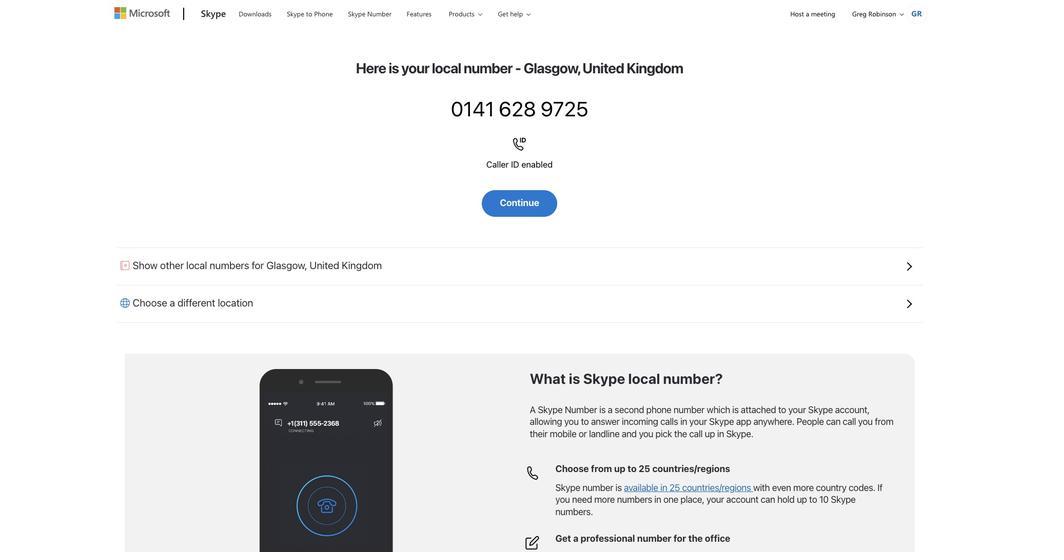 Task type: describe. For each thing, give the bounding box(es) containing it.
skype left downloads
[[201, 7, 226, 20]]

allowing
[[530, 417, 562, 428]]

1 vertical spatial more
[[594, 495, 615, 506]]

you inside with even more country codes. if you need more numbers in one place, your account can hold up to 10 skype numbers.
[[556, 495, 570, 506]]

pick
[[656, 429, 672, 440]]

what
[[530, 371, 566, 388]]

host
[[790, 9, 804, 18]]

in up one
[[661, 483, 667, 494]]

kingdom inside dropdown button
[[342, 260, 382, 272]]

skype number is available in 25 countries/regions
[[556, 483, 753, 494]]

skype to phone
[[287, 9, 333, 18]]

skype number link
[[343, 1, 396, 25]]

products button
[[440, 1, 491, 27]]

local inside show other local numbers for glasgow, united kingdom dropdown button
[[186, 260, 207, 272]]

attached
[[741, 405, 776, 416]]

which
[[707, 405, 730, 416]]

robinson
[[869, 9, 896, 18]]

need
[[572, 495, 592, 506]]

to up anywhere.
[[778, 405, 786, 416]]

gr
[[912, 8, 922, 18]]

number inside the a skype number is a second phone number which is attached to your skype account, allowing you to answer incoming calls in your skype app anywhere. people can call you from their mobile or landline and you pick the call up in skype.
[[674, 405, 705, 416]]

up inside the a skype number is a second phone number which is attached to your skype account, allowing you to answer incoming calls in your skype app anywhere. people can call you from their mobile or landline and you pick the call up in skype.
[[705, 429, 715, 440]]

can inside with even more country codes. if you need more numbers in one place, your account can hold up to 10 skype numbers.
[[761, 495, 775, 506]]

greg
[[852, 9, 867, 18]]

number inside the a skype number is a second phone number which is attached to your skype account, allowing you to answer incoming calls in your skype app anywhere. people can call you from their mobile or landline and you pick the call up in skype.
[[565, 405, 597, 416]]

if
[[878, 483, 883, 494]]

show other local numbers for glasgow, united kingdom button
[[117, 248, 923, 285]]

your up people
[[789, 405, 806, 416]]

1 vertical spatial 25
[[670, 483, 680, 494]]

can inside the a skype number is a second phone number which is attached to your skype account, allowing you to answer incoming calls in your skype app anywhere. people can call you from their mobile or landline and you pick the call up in skype.
[[826, 417, 841, 428]]

show
[[133, 260, 158, 272]]

get help button
[[489, 1, 539, 27]]

skype number
[[348, 9, 392, 18]]

available in 25 countries/regions link
[[624, 483, 753, 494]]

here is your local number - glasgow, united kingdom
[[356, 60, 683, 76]]

to up or
[[581, 417, 589, 428]]

a skype number is a second phone number which is attached to your skype account, allowing you to answer incoming calls in your skype app anywhere. people can call you from their mobile or landline and you pick the call up in skype.
[[530, 405, 894, 440]]

number left - at the top
[[464, 60, 513, 76]]

skype up people
[[808, 405, 833, 416]]

0 vertical spatial number
[[367, 9, 392, 18]]

skype up allowing
[[538, 405, 563, 416]]

1 vertical spatial up
[[614, 464, 626, 475]]

0141
[[451, 97, 495, 121]]

here
[[356, 60, 386, 76]]

you up mobile
[[564, 417, 579, 428]]

0 horizontal spatial 25
[[639, 464, 650, 475]]

app
[[736, 417, 751, 428]]

local for 0141
[[432, 60, 461, 76]]

to inside with even more country codes. if you need more numbers in one place, your account can hold up to 10 skype numbers.
[[809, 495, 817, 506]]

mobile
[[550, 429, 577, 440]]

downloads
[[239, 9, 272, 18]]

0 horizontal spatial call
[[689, 429, 703, 440]]

features
[[407, 9, 432, 18]]

people
[[797, 417, 824, 428]]

number?
[[663, 371, 723, 388]]

office
[[705, 534, 731, 545]]

skype to phone link
[[282, 1, 337, 25]]

1 vertical spatial countries/regions
[[682, 483, 751, 494]]

choose a different location button
[[117, 285, 923, 323]]

get help
[[498, 9, 523, 18]]

what is skype local number?
[[530, 371, 723, 388]]

in left skype.
[[717, 429, 724, 440]]

united inside dropdown button
[[310, 260, 339, 272]]

up inside with even more country codes. if you need more numbers in one place, your account can hold up to 10 skype numbers.
[[797, 495, 807, 506]]

skype inside "link"
[[287, 9, 304, 18]]

account,
[[835, 405, 870, 416]]

1 horizontal spatial more
[[793, 483, 814, 494]]

phone
[[646, 405, 672, 416]]

get for get help
[[498, 9, 508, 18]]

country
[[816, 483, 847, 494]]

a for meeting
[[806, 9, 809, 18]]

products
[[449, 9, 475, 18]]

or
[[579, 429, 587, 440]]

skype down which
[[709, 417, 734, 428]]

1 horizontal spatial call
[[843, 417, 856, 428]]

anywhere.
[[754, 417, 795, 428]]

glasgow, inside dropdown button
[[266, 260, 307, 272]]

enabled
[[522, 160, 553, 170]]

second
[[615, 405, 644, 416]]

in right the calls
[[680, 417, 687, 428]]

choose for choose a different location
[[133, 297, 167, 309]]

help
[[510, 9, 523, 18]]

local for a
[[628, 371, 660, 388]]

skype.
[[726, 429, 754, 440]]

your right here
[[401, 60, 429, 76]]

continue button
[[482, 190, 557, 217]]

is left available
[[616, 483, 622, 494]]

host a meeting
[[790, 9, 836, 18]]

downloads link
[[234, 1, 276, 25]]

and
[[622, 429, 637, 440]]

caller
[[486, 160, 509, 170]]

skype link
[[196, 1, 231, 28]]

skype up second at bottom
[[583, 371, 625, 388]]

available
[[624, 483, 658, 494]]

features link
[[402, 1, 436, 25]]

different
[[178, 297, 215, 309]]

skype right phone
[[348, 9, 366, 18]]

10
[[820, 495, 829, 506]]



Task type: vqa. For each thing, say whether or not it's contained in the screenshot.
middle local
yes



Task type: locate. For each thing, give the bounding box(es) containing it.
0 horizontal spatial glasgow,
[[266, 260, 307, 272]]

0 vertical spatial get
[[498, 9, 508, 18]]

is right here
[[389, 60, 399, 76]]

more up hold
[[793, 483, 814, 494]]

can down with
[[761, 495, 775, 506]]

1 horizontal spatial glasgow,
[[524, 60, 580, 76]]

glasgow,
[[524, 60, 580, 76], [266, 260, 307, 272]]

2 horizontal spatial local
[[628, 371, 660, 388]]

1 vertical spatial call
[[689, 429, 703, 440]]

the left office
[[688, 534, 703, 545]]

up up available
[[614, 464, 626, 475]]

number
[[464, 60, 513, 76], [674, 405, 705, 416], [583, 483, 613, 494], [637, 534, 672, 545]]

1 horizontal spatial kingdom
[[627, 60, 683, 76]]

get for get a professional number for the office
[[556, 534, 571, 545]]

to left 10 at the right of page
[[809, 495, 817, 506]]

choose
[[133, 297, 167, 309], [556, 464, 589, 475]]

0 vertical spatial 25
[[639, 464, 650, 475]]

get down numbers.
[[556, 534, 571, 545]]

number up the calls
[[674, 405, 705, 416]]

is
[[389, 60, 399, 76], [569, 371, 580, 388], [599, 405, 606, 416], [732, 405, 739, 416], [616, 483, 622, 494]]

your down which
[[690, 417, 707, 428]]

0 vertical spatial countries/regions
[[653, 464, 730, 475]]

1 vertical spatial number
[[565, 405, 597, 416]]

choose from up to 25 countries/regions
[[556, 464, 730, 475]]

is up app at bottom right
[[732, 405, 739, 416]]

more right need
[[594, 495, 615, 506]]

0 vertical spatial choose
[[133, 297, 167, 309]]

1 vertical spatial the
[[688, 534, 703, 545]]

1 vertical spatial get
[[556, 534, 571, 545]]

countries/regions
[[653, 464, 730, 475], [682, 483, 751, 494]]

with even more country codes. if you need more numbers in one place, your account can hold up to 10 skype numbers.
[[556, 483, 883, 518]]

professional
[[581, 534, 635, 545]]

628
[[499, 97, 536, 121]]

a inside the a skype number is a second phone number which is attached to your skype account, allowing you to answer incoming calls in your skype app anywhere. people can call you from their mobile or landline and you pick the call up in skype.
[[608, 405, 613, 416]]

get a professional number for the office
[[556, 534, 731, 545]]

1 vertical spatial numbers
[[617, 495, 652, 506]]

answer
[[591, 417, 620, 428]]

0 vertical spatial call
[[843, 417, 856, 428]]

0 horizontal spatial for
[[252, 260, 264, 272]]

0 vertical spatial numbers
[[210, 260, 249, 272]]

local
[[432, 60, 461, 76], [186, 260, 207, 272], [628, 371, 660, 388]]

1 horizontal spatial for
[[674, 534, 686, 545]]

can down account,
[[826, 417, 841, 428]]

the down the calls
[[674, 429, 687, 440]]

0 vertical spatial from
[[875, 417, 894, 428]]

0 vertical spatial glasgow,
[[524, 60, 580, 76]]

0 horizontal spatial kingdom
[[342, 260, 382, 272]]

choose inside choose a different location dropdown button
[[133, 297, 167, 309]]

0 vertical spatial up
[[705, 429, 715, 440]]

for for numbers
[[252, 260, 264, 272]]

0 horizontal spatial numbers
[[210, 260, 249, 272]]

your inside with even more country codes. if you need more numbers in one place, your account can hold up to 10 skype numbers.
[[707, 495, 724, 506]]

your
[[401, 60, 429, 76], [789, 405, 806, 416], [690, 417, 707, 428], [707, 495, 724, 506]]

numbers down available
[[617, 495, 652, 506]]

number
[[367, 9, 392, 18], [565, 405, 597, 416]]

place,
[[681, 495, 705, 506]]

the
[[674, 429, 687, 440], [688, 534, 703, 545]]

meeting
[[811, 9, 836, 18]]

their
[[530, 429, 548, 440]]

0 horizontal spatial united
[[310, 260, 339, 272]]

1 horizontal spatial up
[[705, 429, 715, 440]]

1 vertical spatial united
[[310, 260, 339, 272]]

countries/regions up place,
[[682, 483, 751, 494]]

up down which
[[705, 429, 715, 440]]

2 vertical spatial local
[[628, 371, 660, 388]]

from inside the a skype number is a second phone number which is attached to your skype account, allowing you to answer incoming calls in your skype app anywhere. people can call you from their mobile or landline and you pick the call up in skype.
[[875, 417, 894, 428]]

to left phone
[[306, 9, 312, 18]]

1 vertical spatial for
[[674, 534, 686, 545]]

a for professional
[[573, 534, 579, 545]]

1 horizontal spatial numbers
[[617, 495, 652, 506]]

to up available
[[628, 464, 637, 475]]

0 horizontal spatial number
[[367, 9, 392, 18]]

call right pick
[[689, 429, 703, 440]]

number up or
[[565, 405, 597, 416]]

a up answer
[[608, 405, 613, 416]]

numbers inside with even more country codes. if you need more numbers in one place, your account can hold up to 10 skype numbers.
[[617, 495, 652, 506]]

local right the 'other'
[[186, 260, 207, 272]]

1 vertical spatial local
[[186, 260, 207, 272]]

a
[[806, 9, 809, 18], [170, 297, 175, 309], [608, 405, 613, 416], [573, 534, 579, 545]]

-
[[515, 60, 521, 76]]

1 horizontal spatial from
[[875, 417, 894, 428]]

you down account,
[[858, 417, 873, 428]]

0 vertical spatial can
[[826, 417, 841, 428]]

incoming
[[622, 417, 658, 428]]

number up need
[[583, 483, 613, 494]]

for left office
[[674, 534, 686, 545]]

continue
[[500, 198, 539, 208]]

a right host
[[806, 9, 809, 18]]

1 horizontal spatial can
[[826, 417, 841, 428]]

to inside "link"
[[306, 9, 312, 18]]

0 vertical spatial local
[[432, 60, 461, 76]]

choose a different location
[[133, 297, 253, 309]]

greg robinson
[[852, 9, 896, 18]]

local up the phone
[[628, 371, 660, 388]]

1 horizontal spatial united
[[583, 60, 624, 76]]

your right place,
[[707, 495, 724, 506]]

for for number
[[674, 534, 686, 545]]

in inside with even more country codes. if you need more numbers in one place, your account can hold up to 10 skype numbers.
[[655, 495, 661, 506]]

0 vertical spatial for
[[252, 260, 264, 272]]

25 up available
[[639, 464, 650, 475]]

numbers inside dropdown button
[[210, 260, 249, 272]]

skype inside with even more country codes. if you need more numbers in one place, your account can hold up to 10 skype numbers.
[[831, 495, 856, 506]]

location
[[218, 297, 253, 309]]

25 up one
[[670, 483, 680, 494]]

you up numbers.
[[556, 495, 570, 506]]

call
[[843, 417, 856, 428], [689, 429, 703, 440]]

more
[[793, 483, 814, 494], [594, 495, 615, 506]]

a left different
[[170, 297, 175, 309]]

0 horizontal spatial up
[[614, 464, 626, 475]]

you down incoming
[[639, 429, 654, 440]]

skype left phone
[[287, 9, 304, 18]]

1 horizontal spatial the
[[688, 534, 703, 545]]

countries/regions up available in 25 countries/regions link
[[653, 464, 730, 475]]

0 horizontal spatial local
[[186, 260, 207, 272]]

2 vertical spatial up
[[797, 495, 807, 506]]

even
[[772, 483, 791, 494]]

codes.
[[849, 483, 876, 494]]

0 horizontal spatial the
[[674, 429, 687, 440]]

get left "help"
[[498, 9, 508, 18]]

local up 0141
[[432, 60, 461, 76]]

for inside dropdown button
[[252, 260, 264, 272]]

is right the what
[[569, 371, 580, 388]]

in down skype number is available in 25 countries/regions
[[655, 495, 661, 506]]

a for different
[[170, 297, 175, 309]]

a inside dropdown button
[[170, 297, 175, 309]]

hold
[[778, 495, 795, 506]]

kingdom
[[627, 60, 683, 76], [342, 260, 382, 272]]

9725
[[541, 97, 588, 121]]

1 horizontal spatial 25
[[670, 483, 680, 494]]

up right hold
[[797, 495, 807, 506]]

skype up need
[[556, 483, 580, 494]]

0 horizontal spatial get
[[498, 9, 508, 18]]

1 horizontal spatial local
[[432, 60, 461, 76]]

calls
[[661, 417, 678, 428]]

the inside the a skype number is a second phone number which is attached to your skype account, allowing you to answer incoming calls in your skype app anywhere. people can call you from their mobile or landline and you pick the call up in skype.
[[674, 429, 687, 440]]

for
[[252, 260, 264, 272], [674, 534, 686, 545]]

0 vertical spatial the
[[674, 429, 687, 440]]

choose up need
[[556, 464, 589, 475]]

for up location on the bottom
[[252, 260, 264, 272]]

0 vertical spatial kingdom
[[627, 60, 683, 76]]

account
[[726, 495, 759, 506]]

numbers up location on the bottom
[[210, 260, 249, 272]]

landline
[[589, 429, 620, 440]]

number left features
[[367, 9, 392, 18]]

1 vertical spatial choose
[[556, 464, 589, 475]]

you
[[564, 417, 579, 428], [858, 417, 873, 428], [639, 429, 654, 440], [556, 495, 570, 506]]

1 vertical spatial from
[[591, 464, 612, 475]]

number down one
[[637, 534, 672, 545]]

skype
[[201, 7, 226, 20], [287, 9, 304, 18], [348, 9, 366, 18], [583, 371, 625, 388], [538, 405, 563, 416], [808, 405, 833, 416], [709, 417, 734, 428], [556, 483, 580, 494], [831, 495, 856, 506]]

0 vertical spatial united
[[583, 60, 624, 76]]

skype down "country"
[[831, 495, 856, 506]]

get inside dropdown button
[[498, 9, 508, 18]]

call down account,
[[843, 417, 856, 428]]

numbers
[[210, 260, 249, 272], [617, 495, 652, 506]]

get
[[498, 9, 508, 18], [556, 534, 571, 545]]

a
[[530, 405, 536, 416]]

numbers.
[[556, 507, 593, 518]]

caller id enabled
[[486, 160, 553, 170]]

0 vertical spatial more
[[793, 483, 814, 494]]

0 horizontal spatial can
[[761, 495, 775, 506]]

with
[[753, 483, 770, 494]]

id
[[511, 160, 519, 170]]

1 horizontal spatial choose
[[556, 464, 589, 475]]

25
[[639, 464, 650, 475], [670, 483, 680, 494]]

show other local numbers for glasgow, united kingdom
[[133, 260, 382, 272]]

in
[[680, 417, 687, 428], [717, 429, 724, 440], [661, 483, 667, 494], [655, 495, 661, 506]]

choose down show on the top
[[133, 297, 167, 309]]

choose for choose from up to 25 countries/regions
[[556, 464, 589, 475]]

0 horizontal spatial from
[[591, 464, 612, 475]]

is up answer
[[599, 405, 606, 416]]

microsoft image
[[114, 7, 170, 19]]

up
[[705, 429, 715, 440], [614, 464, 626, 475], [797, 495, 807, 506]]

other
[[160, 260, 184, 272]]

1 vertical spatial can
[[761, 495, 775, 506]]

can
[[826, 417, 841, 428], [761, 495, 775, 506]]

0141 628 9725
[[451, 97, 588, 121]]

0 horizontal spatial more
[[594, 495, 615, 506]]

host a meeting link
[[782, 1, 844, 27]]

1 vertical spatial kingdom
[[342, 260, 382, 272]]

1 horizontal spatial number
[[565, 405, 597, 416]]

1 horizontal spatial get
[[556, 534, 571, 545]]

to
[[306, 9, 312, 18], [778, 405, 786, 416], [581, 417, 589, 428], [628, 464, 637, 475], [809, 495, 817, 506]]

phone
[[314, 9, 333, 18]]

one
[[664, 495, 679, 506]]

0 horizontal spatial choose
[[133, 297, 167, 309]]

2 horizontal spatial up
[[797, 495, 807, 506]]

a down numbers.
[[573, 534, 579, 545]]

1 vertical spatial glasgow,
[[266, 260, 307, 272]]



